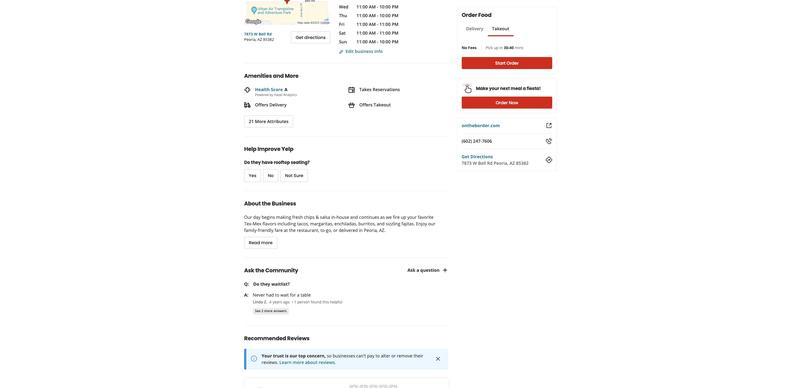 Task type: vqa. For each thing, say whether or not it's contained in the screenshot.
AZ to the left
yes



Task type: describe. For each thing, give the bounding box(es) containing it.
wait
[[280, 292, 289, 299]]

improve
[[257, 145, 280, 153]]

az.
[[379, 228, 386, 234]]

do they have rooftop seating?
[[244, 160, 310, 166]]

so
[[327, 353, 332, 359]]

ontheborder.com
[[462, 123, 500, 129]]

az inside '7873 w bell rd peoria, az 85382'
[[257, 37, 262, 42]]

this
[[322, 300, 329, 305]]

by
[[269, 93, 273, 97]]

edit
[[346, 48, 354, 54]]

help improve yelp
[[244, 145, 293, 153]]

make
[[476, 85, 488, 92]]

order inside 'button'
[[507, 60, 519, 66]]

yes button
[[244, 169, 261, 182]]

linda
[[253, 300, 263, 305]]

bell inside '7873 w bell rd peoria, az 85382'
[[259, 31, 266, 37]]

pick up in 30-40 mins
[[486, 45, 523, 50]]

family-
[[244, 228, 258, 234]]

the inside our day begins making fresh chips & salsa in-house and continues as we fire up your favorite tex-mex flavors including tacos, margaritas, enchiladas, burritos, and sizzling fajitas. enjoy our family-friendly fare at the restaurant, to-go, or delivered in peoria, az.
[[289, 228, 296, 234]]

10:00 for wed
[[379, 4, 391, 10]]

reviews
[[287, 335, 310, 343]]

(602) 247-7606
[[462, 138, 492, 144]]

pick
[[486, 45, 493, 50]]

top
[[298, 353, 306, 359]]

remove
[[397, 353, 412, 359]]

delivered
[[339, 228, 358, 234]]

do they waitlist?
[[253, 282, 290, 288]]

edit business info button
[[339, 48, 383, 54]]

pm for thu
[[392, 13, 399, 19]]

ask a question link
[[407, 267, 448, 274]]

table
[[301, 292, 311, 299]]

help improve yelp element
[[235, 136, 448, 182]]

2
[[261, 309, 263, 314]]

11:00 am - 11:00 pm for sat
[[357, 30, 399, 36]]

read
[[249, 240, 260, 246]]

24 info v2 image
[[251, 356, 257, 363]]

ontheborder.com link
[[462, 123, 500, 129]]

get directions 7873 w bell rd peoria, az 85382
[[462, 154, 529, 166]]

order for now
[[496, 100, 508, 106]]

no button
[[263, 169, 278, 182]]

- for wed
[[377, 4, 378, 10]]

peoria, inside our day begins making fresh chips & salsa in-house and continues as we fire up your favorite tex-mex flavors including tacos, margaritas, enchiladas, burritos, and sizzling fajitas. enjoy our family-friendly fare at the restaurant, to-go, or delivered in peoria, az.
[[364, 228, 378, 234]]

start
[[495, 60, 505, 66]]

at
[[284, 228, 288, 234]]

0 vertical spatial more
[[285, 72, 299, 80]]

learn more about reviews.
[[279, 360, 336, 366]]

not sure
[[285, 173, 303, 179]]

food
[[478, 11, 491, 19]]

- for thu
[[377, 13, 378, 19]]

in-
[[331, 215, 336, 221]]

peoria, inside the 'get directions 7873 w bell rd peoria, az 85382'
[[494, 160, 508, 166]]

ask for ask a question
[[407, 268, 415, 274]]

21 more attributes button
[[244, 116, 293, 128]]

11:00 for wed
[[357, 4, 368, 10]]

score
[[271, 87, 283, 93]]

am for fri
[[369, 21, 376, 27]]

powered
[[255, 93, 269, 97]]

az inside the 'get directions 7873 w bell rd peoria, az 85382'
[[510, 160, 515, 166]]

begins
[[262, 215, 275, 221]]

no for no fees
[[462, 45, 467, 50]]

to-
[[320, 228, 326, 234]]

directions
[[304, 34, 326, 41]]

enjoy
[[416, 221, 427, 227]]

learn
[[279, 360, 292, 366]]

or inside so businesses can't pay to alter or remove their reviews.
[[391, 353, 396, 359]]

4 years ago
[[269, 300, 290, 305]]

day
[[253, 215, 260, 221]]

community
[[265, 267, 298, 275]]

see
[[255, 309, 261, 314]]

for
[[290, 292, 296, 299]]

or inside our day begins making fresh chips & salsa in-house and continues as we fire up your favorite tex-mex flavors including tacos, margaritas, enchiladas, burritos, and sizzling fajitas. enjoy our family-friendly fare at the restaurant, to-go, or delivered in peoria, az.
[[333, 228, 338, 234]]

next
[[500, 85, 510, 92]]

24 order v2 image
[[244, 102, 251, 109]]

they for have
[[251, 160, 261, 166]]

edit business info
[[346, 48, 383, 54]]

thu
[[339, 13, 347, 19]]

tab list containing delivery
[[462, 25, 514, 36]]

ask the community element
[[235, 258, 457, 315]]

trust
[[273, 353, 284, 359]]

ask a question
[[407, 268, 440, 274]]

takes reservations
[[359, 87, 400, 93]]

concern,
[[307, 353, 326, 359]]

sure
[[294, 173, 303, 179]]

reservations
[[373, 87, 400, 93]]

0 horizontal spatial and
[[273, 72, 284, 80]]

fajitas.
[[401, 221, 415, 227]]

10:00 for thu
[[379, 13, 391, 19]]

restaurant,
[[297, 228, 319, 234]]

pm for wed
[[392, 4, 399, 10]]

so businesses can't pay to alter or remove their reviews.
[[262, 353, 423, 366]]

takeout inside amenities and more element
[[374, 102, 391, 108]]

am for sun
[[369, 39, 376, 45]]

about
[[305, 360, 317, 366]]

ask for ask the community
[[244, 267, 254, 275]]

offers for offers delivery
[[255, 102, 268, 108]]

11:00 for sun
[[357, 39, 368, 45]]

offers takeout
[[359, 102, 391, 108]]

21 more attributes
[[249, 119, 288, 125]]

11:00 for sat
[[357, 30, 368, 36]]

up inside our day begins making fresh chips & salsa in-house and continues as we fire up your favorite tex-mex flavors including tacos, margaritas, enchiladas, burritos, and sizzling fajitas. enjoy our family-friendly fare at the restaurant, to-go, or delivered in peoria, az.
[[401, 215, 406, 221]]

1 horizontal spatial delivery
[[466, 26, 483, 32]]

hazel
[[274, 93, 282, 97]]

about
[[244, 200, 261, 208]]

recommended
[[244, 335, 286, 343]]

business
[[272, 200, 296, 208]]

now
[[509, 100, 518, 106]]

7873 w bell rd peoria, az 85382
[[244, 31, 274, 42]]

24 phone v2 image
[[546, 138, 552, 145]]

do for do they waitlist?
[[253, 282, 259, 288]]

amenities and more element
[[235, 63, 453, 128]]

11:00 for fri
[[357, 21, 368, 27]]

more inside ask the community element
[[264, 309, 273, 314]]

as
[[380, 215, 385, 221]]

rooftop
[[274, 160, 290, 166]]

w inside '7873 w bell rd peoria, az 85382'
[[254, 31, 258, 37]]

16 pencil v2 image
[[339, 50, 343, 54]]

offers delivery
[[255, 102, 287, 108]]

they for waitlist?
[[260, 282, 270, 288]]

2 horizontal spatial a
[[523, 85, 526, 92]]

1 horizontal spatial your
[[489, 85, 499, 92]]

- for sat
[[377, 30, 378, 36]]

mex
[[253, 221, 261, 227]]

map image
[[244, 0, 330, 25]]

our inside info alert
[[290, 353, 297, 359]]

your
[[262, 353, 272, 359]]

friendly
[[258, 228, 273, 234]]



Task type: locate. For each thing, give the bounding box(es) containing it.
get left directions
[[296, 34, 303, 41]]

fees
[[468, 45, 477, 50]]

0 horizontal spatial delivery
[[269, 102, 287, 108]]

pm for sat
[[392, 30, 399, 36]]

1
[[294, 300, 296, 305]]

0 vertical spatial w
[[254, 31, 258, 37]]

tab list
[[462, 25, 514, 36]]

40
[[509, 45, 514, 50]]

making
[[276, 215, 291, 221]]

the up do they waitlist?
[[255, 267, 264, 275]]

1 vertical spatial up
[[401, 215, 406, 221]]

the right about
[[262, 200, 271, 208]]

get down (602)
[[462, 154, 469, 160]]

our down favorite
[[428, 221, 435, 227]]

never had to wait for a table
[[253, 292, 311, 299]]

2 11:00 am - 10:00 pm from the top
[[357, 13, 399, 19]]

1 vertical spatial your
[[407, 215, 417, 221]]

seating?
[[291, 160, 310, 166]]

2 am from the top
[[369, 13, 376, 19]]

1 10:00 from the top
[[379, 4, 391, 10]]

start order
[[495, 60, 519, 66]]

do for do they have rooftop seating?
[[244, 160, 250, 166]]

1 horizontal spatial reviews.
[[319, 360, 336, 366]]

5 pm from the top
[[392, 39, 399, 45]]

0 vertical spatial our
[[428, 221, 435, 227]]

a
[[284, 87, 287, 93]]

0 vertical spatial in
[[499, 45, 503, 50]]

a
[[523, 85, 526, 92], [417, 268, 419, 274], [297, 292, 299, 299]]

health score a powered by hazel analytics
[[255, 87, 297, 97]]

order left food
[[462, 11, 477, 19]]

fire
[[393, 215, 400, 221]]

az
[[257, 37, 262, 42], [510, 160, 515, 166]]

- for sun
[[377, 39, 378, 45]]

0 vertical spatial order
[[462, 11, 477, 19]]

meal
[[511, 85, 522, 92]]

1 horizontal spatial no
[[462, 45, 467, 50]]

the
[[262, 200, 271, 208], [289, 228, 296, 234], [255, 267, 264, 275]]

about the business element
[[235, 191, 448, 249]]

1 horizontal spatial more
[[285, 72, 299, 80]]

85382 left 24 directions v2 icon
[[516, 160, 529, 166]]

read more button
[[244, 237, 277, 249]]

0 vertical spatial bell
[[259, 31, 266, 37]]

0 horizontal spatial w
[[254, 31, 258, 37]]

am for wed
[[369, 4, 376, 10]]

3 11:00 am - 10:00 pm from the top
[[357, 39, 399, 45]]

more inside info alert
[[293, 360, 304, 366]]

order right start
[[507, 60, 519, 66]]

0 vertical spatial az
[[257, 37, 262, 42]]

24 medical v2 image
[[244, 87, 251, 93]]

85382 inside the 'get directions 7873 w bell rd peoria, az 85382'
[[516, 160, 529, 166]]

info alert
[[244, 349, 448, 370]]

w inside the 'get directions 7873 w bell rd peoria, az 85382'
[[473, 160, 477, 166]]

0 horizontal spatial 85382
[[263, 37, 274, 42]]

0 horizontal spatial your
[[407, 215, 417, 221]]

and up the az. on the left bottom
[[377, 221, 385, 227]]

analytics
[[283, 93, 297, 97]]

and
[[273, 72, 284, 80], [350, 215, 358, 221], [377, 221, 385, 227]]

0 vertical spatial they
[[251, 160, 261, 166]]

10:00 for sun
[[379, 39, 391, 45]]

1 vertical spatial a
[[417, 268, 419, 274]]

1 horizontal spatial takeout
[[492, 26, 509, 32]]

reviews. down the so at bottom left
[[319, 360, 336, 366]]

11:00
[[357, 4, 368, 10], [357, 13, 368, 19], [357, 21, 368, 27], [379, 21, 391, 27], [357, 30, 368, 36], [379, 30, 391, 36], [357, 39, 368, 45]]

to inside so businesses can't pay to alter or remove their reviews.
[[376, 353, 380, 359]]

1 reviews. from the left
[[262, 360, 278, 366]]

0 horizontal spatial reviews.
[[262, 360, 278, 366]]

3 10:00 from the top
[[379, 39, 391, 45]]

2 vertical spatial 11:00 am - 10:00 pm
[[357, 39, 399, 45]]

not sure button
[[280, 169, 308, 182]]

start order button
[[462, 57, 552, 69]]

business
[[355, 48, 373, 54]]

11:00 am - 10:00 pm
[[357, 4, 399, 10], [357, 13, 399, 19], [357, 39, 399, 45]]

directions
[[470, 154, 493, 160]]

rating element
[[349, 385, 398, 389]]

read more
[[249, 240, 273, 246]]

peoria,
[[244, 37, 257, 42], [494, 160, 508, 166], [364, 228, 378, 234]]

or
[[333, 228, 338, 234], [391, 353, 396, 359]]

group containing yes
[[244, 169, 410, 182]]

2 offers from the left
[[359, 102, 372, 108]]

takeout down takes reservations
[[374, 102, 391, 108]]

they left have
[[251, 160, 261, 166]]

1 vertical spatial they
[[260, 282, 270, 288]]

11:00 am - 10:00 pm for wed
[[357, 4, 399, 10]]

their
[[414, 353, 423, 359]]

5 - from the top
[[377, 39, 378, 45]]

peoria, inside '7873 w bell rd peoria, az 85382'
[[244, 37, 257, 42]]

0 horizontal spatial offers
[[255, 102, 268, 108]]

recommended reviews element
[[235, 326, 448, 389]]

our
[[244, 215, 252, 221]]

4 pm from the top
[[392, 30, 399, 36]]

11:00 for thu
[[357, 13, 368, 19]]

(602)
[[462, 138, 472, 144]]

1 vertical spatial in
[[359, 228, 363, 234]]

a right for
[[297, 292, 299, 299]]

2 11:00 am - 11:00 pm from the top
[[357, 30, 399, 36]]

our inside our day begins making fresh chips & salsa in-house and continues as we fire up your favorite tex-mex flavors including tacos, margaritas, enchiladas, burritos, and sizzling fajitas. enjoy our family-friendly fare at the restaurant, to-go, or delivered in peoria, az.
[[428, 221, 435, 227]]

0 vertical spatial to
[[275, 292, 279, 299]]

up right fire
[[401, 215, 406, 221]]

0 horizontal spatial in
[[359, 228, 363, 234]]

1 horizontal spatial offers
[[359, 102, 372, 108]]

1 vertical spatial no
[[268, 173, 274, 179]]

85382 inside '7873 w bell rd peoria, az 85382'
[[263, 37, 274, 42]]

takeout
[[492, 26, 509, 32], [374, 102, 391, 108]]

help
[[244, 145, 256, 153]]

0 vertical spatial delivery
[[466, 26, 483, 32]]

1 vertical spatial or
[[391, 353, 396, 359]]

None radio
[[349, 385, 358, 389], [369, 385, 378, 389], [379, 385, 388, 389], [349, 385, 358, 389], [369, 385, 378, 389], [379, 385, 388, 389]]

to up years
[[275, 292, 279, 299]]

no for no
[[268, 173, 274, 179]]

3 - from the top
[[377, 21, 378, 27]]

0 horizontal spatial peoria,
[[244, 37, 257, 42]]

no left fees
[[462, 45, 467, 50]]

in inside our day begins making fresh chips & salsa in-house and continues as we fire up your favorite tex-mex flavors including tacos, margaritas, enchiladas, burritos, and sizzling fajitas. enjoy our family-friendly fare at the restaurant, to-go, or delivered in peoria, az.
[[359, 228, 363, 234]]

1 horizontal spatial 85382
[[516, 160, 529, 166]]

your up fajitas.
[[407, 215, 417, 221]]

3 am from the top
[[369, 21, 376, 27]]

more for learn more about reviews.
[[293, 360, 304, 366]]

2 vertical spatial and
[[377, 221, 385, 227]]

11:00 am - 11:00 pm for fri
[[357, 21, 399, 27]]

2 pm from the top
[[392, 13, 399, 19]]

do right q:
[[253, 282, 259, 288]]

1 horizontal spatial a
[[417, 268, 419, 274]]

continues
[[359, 215, 379, 221]]

1 11:00 am - 10:00 pm from the top
[[357, 4, 399, 10]]

delivery down hazel at left
[[269, 102, 287, 108]]

your inside our day begins making fresh chips & salsa in-house and continues as we fire up your favorite tex-mex flavors including tacos, margaritas, enchiladas, burritos, and sizzling fajitas. enjoy our family-friendly fare at the restaurant, to-go, or delivered in peoria, az.
[[407, 215, 417, 221]]

bell
[[259, 31, 266, 37], [478, 160, 486, 166]]

24 directions v2 image
[[546, 157, 552, 163]]

1 horizontal spatial to
[[376, 353, 380, 359]]

0 horizontal spatial no
[[268, 173, 274, 179]]

247-
[[473, 138, 482, 144]]

0 vertical spatial rd
[[267, 31, 272, 37]]

get inside the 'get directions 7873 w bell rd peoria, az 85382'
[[462, 154, 469, 160]]

sat
[[339, 30, 346, 36]]

order now link
[[462, 97, 552, 109]]

0 horizontal spatial do
[[244, 160, 250, 166]]

1 person found this helpful
[[294, 300, 342, 305]]

0 horizontal spatial a
[[297, 292, 299, 299]]

never
[[253, 292, 265, 299]]

0 vertical spatial or
[[333, 228, 338, 234]]

0 vertical spatial up
[[494, 45, 498, 50]]

7873
[[244, 31, 253, 37], [462, 160, 472, 166]]

more down top
[[293, 360, 304, 366]]

4 am from the top
[[369, 30, 376, 36]]

our
[[428, 221, 435, 227], [290, 353, 297, 359]]

order left now
[[496, 100, 508, 106]]

1 vertical spatial the
[[289, 228, 296, 234]]

order for food
[[462, 11, 477, 19]]

24 shopping v2 image
[[348, 102, 355, 109]]

get directions link
[[462, 154, 493, 160]]

q:
[[244, 282, 249, 288]]

1 horizontal spatial w
[[473, 160, 477, 166]]

or right alter
[[391, 353, 396, 359]]

2 vertical spatial the
[[255, 267, 264, 275]]

rd inside '7873 w bell rd peoria, az 85382'
[[267, 31, 272, 37]]

1 vertical spatial do
[[253, 282, 259, 288]]

- for fri
[[377, 21, 378, 27]]

do down help on the left top
[[244, 160, 250, 166]]

fare
[[275, 228, 283, 234]]

1 vertical spatial to
[[376, 353, 380, 359]]

the inside ask the community element
[[255, 267, 264, 275]]

24 external link v2 image
[[546, 122, 552, 129]]

1 vertical spatial and
[[350, 215, 358, 221]]

1 horizontal spatial up
[[494, 45, 498, 50]]

do inside help improve yelp element
[[244, 160, 250, 166]]

more right 21
[[255, 119, 266, 125]]

offers down "powered"
[[255, 102, 268, 108]]

pm for sun
[[392, 39, 399, 45]]

get directions
[[296, 34, 326, 41]]

1 vertical spatial az
[[510, 160, 515, 166]]

delivery inside amenities and more element
[[269, 102, 287, 108]]

1 horizontal spatial get
[[462, 154, 469, 160]]

2 reviews. from the left
[[319, 360, 336, 366]]

1 vertical spatial rd
[[487, 160, 493, 166]]

question
[[420, 268, 440, 274]]

and up score
[[273, 72, 284, 80]]

the for community
[[255, 267, 264, 275]]

more inside button
[[261, 240, 273, 246]]

2 vertical spatial a
[[297, 292, 299, 299]]

0 horizontal spatial or
[[333, 228, 338, 234]]

1 vertical spatial 7873
[[462, 160, 472, 166]]

0 horizontal spatial get
[[296, 34, 303, 41]]

1 horizontal spatial peoria,
[[364, 228, 378, 234]]

1 horizontal spatial az
[[510, 160, 515, 166]]

1 11:00 am - 11:00 pm from the top
[[357, 21, 399, 27]]

5 am from the top
[[369, 39, 376, 45]]

0 horizontal spatial az
[[257, 37, 262, 42]]

0 horizontal spatial more
[[255, 119, 266, 125]]

our right is
[[290, 353, 297, 359]]

11:00 am - 10:00 pm for sun
[[357, 39, 399, 45]]

1 offers from the left
[[255, 102, 268, 108]]

including
[[277, 221, 296, 227]]

they up had
[[260, 282, 270, 288]]

2 horizontal spatial and
[[377, 221, 385, 227]]

7873 inside '7873 w bell rd peoria, az 85382'
[[244, 31, 253, 37]]

a:
[[244, 292, 248, 299]]

businesses
[[333, 353, 355, 359]]

the for business
[[262, 200, 271, 208]]

they inside ask the community element
[[260, 282, 270, 288]]

2 vertical spatial peoria,
[[364, 228, 378, 234]]

fresh
[[292, 215, 303, 221]]

1 horizontal spatial do
[[253, 282, 259, 288]]

pm
[[392, 4, 399, 10], [392, 13, 399, 19], [392, 21, 399, 27], [392, 30, 399, 36], [392, 39, 399, 45]]

2 10:00 from the top
[[379, 13, 391, 19]]

they inside help improve yelp element
[[251, 160, 261, 166]]

a right meal
[[523, 85, 526, 92]]

0 horizontal spatial takeout
[[374, 102, 391, 108]]

0 vertical spatial do
[[244, 160, 250, 166]]

1 horizontal spatial in
[[499, 45, 503, 50]]

bell inside the 'get directions 7873 w bell rd peoria, az 85382'
[[478, 160, 486, 166]]

or right go,
[[333, 228, 338, 234]]

order
[[462, 11, 477, 19], [507, 60, 519, 66], [496, 100, 508, 106]]

enchiladas,
[[334, 221, 357, 227]]

0 vertical spatial takeout
[[492, 26, 509, 32]]

ask up q:
[[244, 267, 254, 275]]

group inside help improve yelp element
[[244, 169, 410, 182]]

do inside ask the community element
[[253, 282, 259, 288]]

0 vertical spatial 11:00 am - 11:00 pm
[[357, 21, 399, 27]]

to right pay
[[376, 353, 380, 359]]

2 - from the top
[[377, 13, 378, 19]]

more right read
[[261, 240, 273, 246]]

1 vertical spatial 11:00 am - 10:00 pm
[[357, 13, 399, 19]]

the right at
[[289, 228, 296, 234]]

am for sat
[[369, 30, 376, 36]]

1 horizontal spatial 7873
[[462, 160, 472, 166]]

more for read more
[[261, 240, 273, 246]]

3 pm from the top
[[392, 21, 399, 27]]

yelp
[[281, 145, 293, 153]]

7873 inside the 'get directions 7873 w bell rd peoria, az 85382'
[[462, 160, 472, 166]]

delivery down order food
[[466, 26, 483, 32]]

get for get directions
[[296, 34, 303, 41]]

1 vertical spatial order
[[507, 60, 519, 66]]

(no rating) image
[[349, 385, 398, 389]]

11:00 am - 10:00 pm for thu
[[357, 13, 399, 19]]

1 horizontal spatial and
[[350, 215, 358, 221]]

0 horizontal spatial up
[[401, 215, 406, 221]]

pm for fri
[[392, 21, 399, 27]]

more right 2
[[264, 309, 273, 314]]

1 vertical spatial our
[[290, 353, 297, 359]]

0 vertical spatial 7873
[[244, 31, 253, 37]]

1 pm from the top
[[392, 4, 399, 10]]

reviews. down your
[[262, 360, 278, 366]]

they
[[251, 160, 261, 166], [260, 282, 270, 288]]

no inside button
[[268, 173, 274, 179]]

am
[[369, 4, 376, 10], [369, 13, 376, 19], [369, 21, 376, 27], [369, 30, 376, 36], [369, 39, 376, 45]]

ask the community
[[244, 267, 298, 275]]

takeout up takeout "tab panel"
[[492, 26, 509, 32]]

about the business
[[244, 200, 296, 208]]

in left 30-
[[499, 45, 503, 50]]

0 horizontal spatial to
[[275, 292, 279, 299]]

ask left question
[[407, 268, 415, 274]]

no down have
[[268, 173, 274, 179]]

1 - from the top
[[377, 4, 378, 10]]

0 horizontal spatial our
[[290, 353, 297, 359]]

0 vertical spatial and
[[273, 72, 284, 80]]

0 vertical spatial peoria,
[[244, 37, 257, 42]]

reviews. inside so businesses can't pay to alter or remove their reviews.
[[262, 360, 278, 366]]

4 - from the top
[[377, 30, 378, 36]]

1 vertical spatial takeout
[[374, 102, 391, 108]]

1 vertical spatial 11:00 am - 11:00 pm
[[357, 30, 399, 36]]

am for thu
[[369, 13, 376, 19]]

24 add v2 image
[[442, 267, 448, 274]]

salsa
[[320, 215, 330, 221]]

&
[[316, 215, 319, 221]]

2 horizontal spatial peoria,
[[494, 160, 508, 166]]

chips
[[304, 215, 315, 221]]

1 vertical spatial get
[[462, 154, 469, 160]]

None radio
[[359, 385, 368, 389], [389, 385, 398, 389], [359, 385, 368, 389], [389, 385, 398, 389]]

0 vertical spatial 85382
[[263, 37, 274, 42]]

0 vertical spatial the
[[262, 200, 271, 208]]

offers for offers takeout
[[359, 102, 372, 108]]

1 vertical spatial bell
[[478, 160, 486, 166]]

1 vertical spatial more
[[255, 119, 266, 125]]

group
[[244, 169, 410, 182]]

85382 down 7873 w bell rd link
[[263, 37, 274, 42]]

your left the next
[[489, 85, 499, 92]]

more up a
[[285, 72, 299, 80]]

1 vertical spatial w
[[473, 160, 477, 166]]

21
[[249, 119, 254, 125]]

24 reservation v2 image
[[348, 87, 355, 93]]

see 2 more answers
[[255, 309, 287, 314]]

1 horizontal spatial or
[[391, 353, 396, 359]]

2 vertical spatial more
[[293, 360, 304, 366]]

up right "pick"
[[494, 45, 498, 50]]

your
[[489, 85, 499, 92], [407, 215, 417, 221]]

years
[[272, 300, 282, 305]]

attributes
[[267, 119, 288, 125]]

get for get directions 7873 w bell rd peoria, az 85382
[[462, 154, 469, 160]]

and up enchiladas,
[[350, 215, 358, 221]]

2 vertical spatial 10:00
[[379, 39, 391, 45]]

found
[[311, 300, 322, 305]]

close image
[[435, 356, 441, 363]]

1 vertical spatial peoria,
[[494, 160, 508, 166]]

takeout tab panel
[[462, 36, 514, 39]]

0 horizontal spatial bell
[[259, 31, 266, 37]]

a left question
[[417, 268, 419, 274]]

health score link
[[255, 87, 283, 93]]

takes
[[359, 87, 371, 93]]

offers right 24 shopping v2 icon
[[359, 102, 372, 108]]

4
[[269, 300, 271, 305]]

to inside ask the community element
[[275, 292, 279, 299]]

z.
[[264, 300, 267, 305]]

in down the burritos, at the bottom of the page
[[359, 228, 363, 234]]

learn more about reviews. link
[[279, 360, 336, 366]]

order now
[[496, 100, 518, 106]]

0 horizontal spatial rd
[[267, 31, 272, 37]]

0 horizontal spatial ask
[[244, 267, 254, 275]]

ago
[[283, 300, 290, 305]]

more inside dropdown button
[[255, 119, 266, 125]]

rd inside the 'get directions 7873 w bell rd peoria, az 85382'
[[487, 160, 493, 166]]

0 vertical spatial 10:00
[[379, 4, 391, 10]]

0 vertical spatial no
[[462, 45, 467, 50]]

alter
[[381, 353, 390, 359]]

1 am from the top
[[369, 4, 376, 10]]



